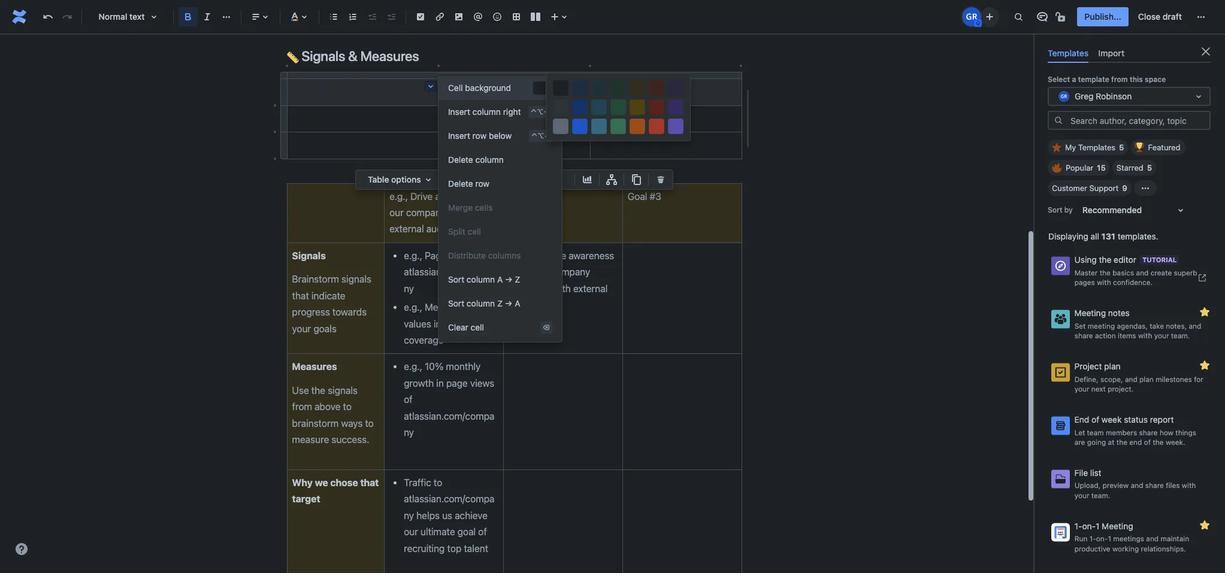 Task type: locate. For each thing, give the bounding box(es) containing it.
of up team
[[1092, 415, 1100, 425]]

option group down green option
[[551, 117, 685, 136]]

align left image
[[249, 10, 263, 24]]

your inside meeting notes set meeting agendas, take notes, and share action items with your team.
[[1154, 332, 1169, 341]]

chose
[[330, 477, 358, 488]]

with down take
[[1138, 332, 1152, 341]]

menu inside editable content region
[[439, 74, 690, 340]]

and up relationships.
[[1146, 535, 1159, 544]]

meeting
[[1075, 308, 1106, 318], [1102, 521, 1133, 531]]

share down the set
[[1075, 332, 1093, 341]]

Green radio
[[611, 99, 626, 115]]

2 vertical spatial your
[[1075, 491, 1090, 500]]

1- up run
[[1075, 521, 1082, 531]]

normal
[[99, 11, 127, 22]]

members
[[1106, 428, 1137, 437]]

relationships.
[[1141, 545, 1186, 554]]

split
[[448, 226, 465, 237]]

preview
[[1103, 481, 1129, 490]]

option group
[[551, 78, 685, 98], [551, 98, 685, 117], [551, 117, 685, 136]]

bullet list ⌘⇧8 image
[[327, 10, 341, 24]]

Bold purple radio
[[668, 119, 684, 134]]

1 horizontal spatial z
[[515, 274, 520, 285]]

1 horizontal spatial measures
[[360, 48, 419, 64]]

15
[[1097, 163, 1106, 173]]

from
[[1111, 75, 1128, 84]]

option group up green option
[[551, 78, 685, 98]]

0 horizontal spatial 1
[[1096, 521, 1100, 531]]

a down distribute columns menu item
[[497, 274, 503, 285]]

1 vertical spatial of
[[1144, 438, 1151, 447]]

signals for signals & measures
[[302, 48, 345, 64]]

1 horizontal spatial 1
[[1108, 535, 1111, 544]]

2 delete from the top
[[448, 179, 473, 189]]

column for sort column a → z
[[467, 274, 495, 285]]

1 vertical spatial 5
[[1147, 163, 1152, 173]]

my
[[1065, 143, 1076, 152]]

0 vertical spatial templates
[[1048, 48, 1089, 58]]

for
[[1194, 375, 1204, 384]]

of
[[1092, 415, 1100, 425], [1144, 438, 1151, 447]]

1 vertical spatial share
[[1139, 428, 1158, 437]]

your down take
[[1154, 332, 1169, 341]]

and inside file list upload, preview and share files with your team.
[[1131, 481, 1143, 490]]

team. down notes,
[[1171, 332, 1190, 341]]

1 horizontal spatial with
[[1138, 332, 1152, 341]]

0 horizontal spatial with
[[1097, 278, 1111, 287]]

action item image
[[413, 10, 428, 24]]

column down sort column a → z
[[467, 298, 495, 309]]

copy image
[[629, 173, 643, 187]]

share inside end of week status report let team members share how things are going at the end of the week.
[[1139, 428, 1158, 437]]

5 up starred
[[1119, 143, 1124, 152]]

emoji image
[[490, 10, 504, 24]]

sort for sort column z → a
[[448, 298, 464, 309]]

greg
[[1075, 91, 1094, 101]]

cell right split
[[468, 226, 481, 237]]

column down the insert row below
[[475, 155, 504, 165]]

0 vertical spatial →
[[505, 274, 513, 285]]

confidence.
[[1113, 278, 1153, 287]]

0 horizontal spatial plan
[[1104, 361, 1121, 371]]

0 vertical spatial share
[[1075, 332, 1093, 341]]

undo ⌘z image
[[41, 10, 55, 24]]

notes,
[[1166, 322, 1187, 331]]

your down upload,
[[1075, 491, 1090, 500]]

templates up 15 in the right of the page
[[1078, 143, 1116, 152]]

0 vertical spatial z
[[515, 274, 520, 285]]

confluence image
[[10, 7, 29, 26]]

0 vertical spatial cell
[[468, 226, 481, 237]]

row
[[473, 131, 487, 141], [475, 179, 490, 189]]

0 vertical spatial insert
[[448, 107, 470, 117]]

Bold blue radio
[[572, 119, 588, 134]]

on- up productive
[[1096, 535, 1108, 544]]

Subtle teal radio
[[591, 80, 607, 96]]

my templates
[[1065, 143, 1116, 152]]

1 vertical spatial delete
[[448, 179, 473, 189]]

1 left 'meetings' on the right bottom
[[1108, 535, 1111, 544]]

→ down sort column a → z
[[505, 298, 513, 309]]

a
[[497, 274, 503, 285], [515, 298, 520, 309]]

find and replace image
[[1012, 10, 1026, 24]]

create
[[1151, 268, 1172, 277]]

meeting inside meeting notes set meeting agendas, take notes, and share action items with your team.
[[1075, 308, 1106, 318]]

1 horizontal spatial a
[[515, 298, 520, 309]]

→ down columns
[[505, 274, 513, 285]]

maintain
[[1161, 535, 1189, 544]]

⌫
[[543, 324, 550, 331]]

1 vertical spatial z
[[497, 298, 503, 309]]

week
[[1102, 415, 1122, 425]]

your inside project plan define, scope, and plan milestones for your next project.
[[1075, 385, 1090, 394]]

cell
[[468, 226, 481, 237], [471, 322, 484, 333]]

Subtle gray radio
[[553, 80, 569, 96]]

1 vertical spatial on-
[[1096, 535, 1108, 544]]

1 vertical spatial plan
[[1140, 375, 1154, 384]]

0 vertical spatial 1
[[1096, 521, 1100, 531]]

sort up clear
[[448, 298, 464, 309]]

sort down distribute
[[448, 274, 464, 285]]

option group down the subtle green radio
[[551, 98, 685, 117]]

column down background
[[473, 107, 501, 117]]

:straight_ruler: image
[[287, 52, 299, 64], [287, 52, 299, 64]]

column up sort column z → a in the left bottom of the page
[[467, 274, 495, 285]]

0 vertical spatial plan
[[1104, 361, 1121, 371]]

invite to edit image
[[983, 9, 997, 24]]

0 vertical spatial of
[[1092, 415, 1100, 425]]

Subtle red radio
[[649, 80, 664, 96]]

1 delete from the top
[[448, 155, 473, 165]]

cell right clear
[[471, 322, 484, 333]]

signals for signals
[[292, 250, 326, 261]]

Subtle blue radio
[[572, 80, 588, 96]]

your for project plan
[[1075, 385, 1090, 394]]

Bold teal radio
[[591, 119, 607, 134]]

end
[[1075, 415, 1089, 425]]

1 vertical spatial insert
[[448, 131, 470, 141]]

normal text button
[[87, 4, 168, 30]]

and down unstar meeting notes image
[[1189, 322, 1202, 331]]

plan up scope, at the right bottom
[[1104, 361, 1121, 371]]

the inside master the basics and create superb pages with confidence.
[[1100, 268, 1111, 277]]

1
[[1096, 521, 1100, 531], [1108, 535, 1111, 544]]

0 horizontal spatial a
[[497, 274, 503, 285]]

&
[[348, 48, 357, 64]]

upload,
[[1075, 481, 1101, 490]]

week.
[[1166, 438, 1185, 447]]

1- up productive
[[1090, 535, 1096, 544]]

0 vertical spatial signals
[[302, 48, 345, 64]]

1 insert from the top
[[448, 107, 470, 117]]

editor toolbar toolbar
[[356, 170, 673, 203]]

2 vertical spatial sort
[[448, 298, 464, 309]]

1 vertical spatial row
[[475, 179, 490, 189]]

by
[[1065, 205, 1073, 214]]

2 insert from the top
[[448, 131, 470, 141]]

space
[[1145, 75, 1166, 84]]

Bold green radio
[[611, 119, 626, 134]]

Search author, category, topic field
[[1067, 112, 1210, 129]]

2 vertical spatial share
[[1145, 481, 1164, 490]]

meeting notes set meeting agendas, take notes, and share action items with your team.
[[1075, 308, 1202, 341]]

the left basics
[[1100, 268, 1111, 277]]

starred
[[1117, 163, 1144, 173]]

tab list
[[1043, 43, 1216, 63]]

3 option group from the top
[[551, 117, 685, 136]]

1 horizontal spatial 5
[[1147, 163, 1152, 173]]

and right preview
[[1131, 481, 1143, 490]]

row left below
[[473, 131, 487, 141]]

1 horizontal spatial team.
[[1171, 332, 1190, 341]]

master
[[1075, 268, 1098, 277]]

distribute columns menu item
[[439, 244, 562, 268]]

a down sort column a → z
[[515, 298, 520, 309]]

2 horizontal spatial with
[[1182, 481, 1196, 490]]

featured button
[[1131, 140, 1186, 155]]

delete row
[[448, 179, 490, 189]]

1 vertical spatial team.
[[1092, 491, 1110, 500]]

insert column right
[[448, 107, 521, 117]]

redo ⌘⇧z image
[[60, 10, 74, 24]]

1 vertical spatial with
[[1138, 332, 1152, 341]]

5 right starred
[[1147, 163, 1152, 173]]

delete up the delete row
[[448, 155, 473, 165]]

z down sort column a → z
[[497, 298, 503, 309]]

with inside file list upload, preview and share files with your team.
[[1182, 481, 1196, 490]]

0 vertical spatial sort
[[1048, 205, 1063, 214]]

unstar meeting notes image
[[1198, 305, 1212, 319]]

0 horizontal spatial 1-
[[1075, 521, 1082, 531]]

notes
[[1108, 308, 1130, 318]]

the down the how
[[1153, 438, 1164, 447]]

editable content region
[[268, 0, 761, 573]]

Gray radio
[[553, 99, 569, 115]]

and inside 1-on-1 meeting run 1-on-1 meetings and maintain productive working relationships.
[[1146, 535, 1159, 544]]

your inside file list upload, preview and share files with your team.
[[1075, 491, 1090, 500]]

superb
[[1174, 268, 1198, 277]]

customer support 9
[[1052, 183, 1128, 193]]

no restrictions image
[[1055, 10, 1069, 24]]

template
[[1078, 75, 1110, 84]]

and
[[1136, 268, 1149, 277], [1189, 322, 1202, 331], [1125, 375, 1138, 384], [1131, 481, 1143, 490], [1146, 535, 1159, 544]]

support
[[1090, 183, 1119, 193]]

column
[[473, 107, 501, 117], [475, 155, 504, 165], [467, 274, 495, 285], [467, 298, 495, 309]]

recommended button
[[1075, 201, 1195, 220]]

confluence image
[[10, 7, 29, 26]]

select a template from this space
[[1048, 75, 1166, 84]]

draft
[[1163, 11, 1182, 22]]

file list upload, preview and share files with your team.
[[1075, 468, 1196, 500]]

0 vertical spatial meeting
[[1075, 308, 1106, 318]]

share up end
[[1139, 428, 1158, 437]]

2 vertical spatial with
[[1182, 481, 1196, 490]]

and up confidence.
[[1136, 268, 1149, 277]]

templates.
[[1118, 231, 1159, 242]]

sort by
[[1048, 205, 1073, 214]]

1 vertical spatial signals
[[292, 250, 326, 261]]

meeting
[[1088, 322, 1115, 331]]

insert down the cell
[[448, 107, 470, 117]]

row up cells
[[475, 179, 490, 189]]

menu containing cell background
[[439, 74, 690, 340]]

insert for insert row below
[[448, 131, 470, 141]]

0 vertical spatial a
[[497, 274, 503, 285]]

with right the files
[[1182, 481, 1196, 490]]

templates up a
[[1048, 48, 1089, 58]]

0 horizontal spatial team.
[[1092, 491, 1110, 500]]

0 vertical spatial your
[[1154, 332, 1169, 341]]

bold ⌘b image
[[181, 10, 195, 24]]

with
[[1097, 278, 1111, 287], [1138, 332, 1152, 341], [1182, 481, 1196, 490]]

are
[[1075, 438, 1085, 447]]

sort
[[1048, 205, 1063, 214], [448, 274, 464, 285], [448, 298, 464, 309]]

menu
[[439, 74, 690, 340]]

comment icon image
[[1036, 10, 1050, 24]]

share inside meeting notes set meeting agendas, take notes, and share action items with your team.
[[1075, 332, 1093, 341]]

1 vertical spatial sort
[[448, 274, 464, 285]]

Red radio
[[649, 99, 664, 115]]

with for list
[[1182, 481, 1196, 490]]

1 vertical spatial meeting
[[1102, 521, 1133, 531]]

the right using
[[1099, 255, 1112, 265]]

1 vertical spatial →
[[505, 298, 513, 309]]

0 vertical spatial team.
[[1171, 332, 1190, 341]]

how
[[1160, 428, 1174, 437]]

plan
[[1104, 361, 1121, 371], [1140, 375, 1154, 384]]

end of week status report let team members share how things are going at the end of the week.
[[1075, 415, 1197, 447]]

on- up run
[[1082, 521, 1096, 531]]

share
[[1075, 332, 1093, 341], [1139, 428, 1158, 437], [1145, 481, 1164, 490]]

1 vertical spatial 1
[[1108, 535, 1111, 544]]

1 horizontal spatial plan
[[1140, 375, 1154, 384]]

cell
[[448, 83, 463, 93]]

cell inside split cell menu item
[[468, 226, 481, 237]]

0 horizontal spatial 5
[[1119, 143, 1124, 152]]

with inside master the basics and create superb pages with confidence.
[[1097, 278, 1111, 287]]

team. inside file list upload, preview and share files with your team.
[[1092, 491, 1110, 500]]

help image
[[14, 542, 29, 557]]

0 vertical spatial with
[[1097, 278, 1111, 287]]

of right end
[[1144, 438, 1151, 447]]

greg robinson
[[1075, 91, 1132, 101]]

sort for sort by
[[1048, 205, 1063, 214]]

1 vertical spatial your
[[1075, 385, 1090, 394]]

more image
[[1194, 10, 1209, 24]]

insert up delete column
[[448, 131, 470, 141]]

0 vertical spatial row
[[473, 131, 487, 141]]

1 vertical spatial a
[[515, 298, 520, 309]]

plan left milestones
[[1140, 375, 1154, 384]]

with for the
[[1097, 278, 1111, 287]]

share inside file list upload, preview and share files with your team.
[[1145, 481, 1164, 490]]

pages
[[1075, 278, 1095, 287]]

0 horizontal spatial measures
[[292, 362, 337, 372]]

z down columns
[[515, 274, 520, 285]]

using
[[1075, 255, 1097, 265]]

delete column
[[448, 155, 504, 165]]

meeting up 'meetings' on the right bottom
[[1102, 521, 1133, 531]]

1 horizontal spatial 1-
[[1090, 535, 1096, 544]]

measures
[[360, 48, 419, 64], [292, 362, 337, 372]]

and inside master the basics and create superb pages with confidence.
[[1136, 268, 1149, 277]]

Yellow radio
[[630, 99, 645, 115]]

your down define,
[[1075, 385, 1090, 394]]

and up project.
[[1125, 375, 1138, 384]]

meeting up the set
[[1075, 308, 1106, 318]]

0 vertical spatial delete
[[448, 155, 473, 165]]

1 up productive
[[1096, 521, 1100, 531]]

signals
[[302, 48, 345, 64], [292, 250, 326, 261]]

1 vertical spatial 1-
[[1090, 535, 1096, 544]]

1 vertical spatial cell
[[471, 322, 484, 333]]

share left the files
[[1145, 481, 1164, 490]]

unstar project plan image
[[1198, 358, 1212, 373]]

with right pages
[[1097, 278, 1111, 287]]

column for delete column
[[475, 155, 504, 165]]

with inside meeting notes set meeting agendas, take notes, and share action items with your team.
[[1138, 332, 1152, 341]]

sort left by
[[1048, 205, 1063, 214]]

team. down upload,
[[1092, 491, 1110, 500]]

delete up the merge
[[448, 179, 473, 189]]

outdent ⇧tab image
[[365, 10, 379, 24]]

0 vertical spatial 5
[[1119, 143, 1124, 152]]



Task type: vqa. For each thing, say whether or not it's contained in the screenshot.
Overview
no



Task type: describe. For each thing, give the bounding box(es) containing it.
background
[[465, 83, 511, 93]]

working
[[1113, 545, 1139, 554]]

9
[[1122, 183, 1128, 193]]

run
[[1075, 535, 1088, 544]]

split cell
[[448, 226, 481, 237]]

text
[[129, 11, 145, 22]]

status
[[1124, 415, 1148, 425]]

Bold gray radio
[[553, 119, 569, 134]]

add image, video, or file image
[[452, 10, 466, 24]]

columns
[[488, 250, 521, 261]]

end
[[1130, 438, 1142, 447]]

column for insert column right
[[473, 107, 501, 117]]

more categories image
[[1138, 181, 1153, 195]]

0 horizontal spatial of
[[1092, 415, 1100, 425]]

insert for insert column right
[[448, 107, 470, 117]]

your for file list
[[1075, 491, 1090, 500]]

signals & measures
[[299, 48, 419, 64]]

search icon image
[[1054, 115, 1064, 125]]

project.
[[1108, 385, 1134, 394]]

Subtle yellow radio
[[630, 80, 645, 96]]

1 vertical spatial measures
[[292, 362, 337, 372]]

1-on-1 meeting run 1-on-1 meetings and maintain productive working relationships.
[[1075, 521, 1189, 554]]

merge cells
[[448, 203, 493, 213]]

define,
[[1075, 375, 1099, 384]]

2 option group from the top
[[551, 98, 685, 117]]

and inside meeting notes set meeting agendas, take notes, and share action items with your team.
[[1189, 322, 1202, 331]]

publish... button
[[1078, 7, 1129, 26]]

table
[[368, 174, 389, 185]]

this
[[1130, 75, 1143, 84]]

starred 5
[[1117, 163, 1152, 173]]

remove image
[[654, 173, 668, 187]]

italic ⌘i image
[[200, 10, 215, 24]]

mention image
[[471, 10, 485, 24]]

tutorial
[[1143, 256, 1177, 264]]

at
[[1108, 438, 1115, 447]]

editor
[[1114, 255, 1137, 265]]

unstar 1-on-1 meeting image
[[1198, 518, 1212, 532]]

import
[[1098, 48, 1125, 58]]

merge
[[448, 203, 473, 213]]

sort column z → a
[[448, 298, 520, 309]]

distribute columns
[[448, 250, 521, 261]]

delete for delete row
[[448, 179, 473, 189]]

share for status
[[1139, 428, 1158, 437]]

1 horizontal spatial of
[[1144, 438, 1151, 447]]

Purple radio
[[668, 99, 684, 115]]

Subtle green radio
[[611, 80, 626, 96]]

why we chose that target
[[292, 477, 381, 505]]

cells
[[475, 203, 493, 213]]

tab list containing templates
[[1043, 43, 1216, 63]]

action
[[1095, 332, 1116, 341]]

file
[[1075, 468, 1088, 478]]

scope,
[[1101, 375, 1123, 384]]

target
[[292, 494, 320, 505]]

let
[[1075, 428, 1085, 437]]

1 option group from the top
[[551, 78, 685, 98]]

131
[[1102, 231, 1116, 242]]

displaying all 131 templates.
[[1049, 231, 1159, 242]]

numbered list ⌘⇧7 image
[[346, 10, 360, 24]]

list
[[1090, 468, 1102, 478]]

clear
[[448, 322, 468, 333]]

Teal radio
[[591, 99, 607, 115]]

manage connected data image
[[605, 173, 619, 187]]

customer
[[1052, 183, 1087, 193]]

take
[[1150, 322, 1164, 331]]

close draft
[[1138, 11, 1182, 22]]

next
[[1092, 385, 1106, 394]]

Bold yellow radio
[[630, 119, 645, 134]]

Blue radio
[[572, 99, 588, 115]]

team. inside meeting notes set meeting agendas, take notes, and share action items with your team.
[[1171, 332, 1190, 341]]

the down members
[[1117, 438, 1128, 447]]

robinson
[[1096, 91, 1132, 101]]

cell for split cell
[[468, 226, 481, 237]]

a
[[1072, 75, 1076, 84]]

files
[[1166, 481, 1180, 490]]

split cell menu item
[[439, 220, 562, 244]]

all
[[1091, 231, 1099, 242]]

layouts image
[[528, 10, 543, 24]]

publish...
[[1085, 11, 1122, 22]]

we
[[315, 477, 328, 488]]

⌃⌥↓
[[532, 132, 550, 140]]

close templates and import image
[[1199, 44, 1213, 59]]

basics
[[1113, 268, 1134, 277]]

milestones
[[1156, 375, 1192, 384]]

indent tab image
[[384, 10, 398, 24]]

share for meeting
[[1075, 332, 1093, 341]]

0 vertical spatial measures
[[360, 48, 419, 64]]

project plan define, scope, and plan milestones for your next project.
[[1075, 361, 1204, 394]]

table image
[[509, 10, 524, 24]]

items
[[1118, 332, 1136, 341]]

greg robinson image
[[962, 7, 982, 26]]

merge cells menu item
[[439, 196, 562, 220]]

more formatting image
[[219, 10, 234, 24]]

sort column a → z
[[448, 274, 520, 285]]

things
[[1176, 428, 1197, 437]]

cell for clear cell
[[471, 322, 484, 333]]

close draft button
[[1131, 7, 1189, 26]]

row for delete
[[475, 179, 490, 189]]

expand dropdown menu image
[[421, 173, 435, 187]]

delete for delete column
[[448, 155, 473, 165]]

agendas,
[[1117, 322, 1148, 331]]

cell background
[[448, 83, 511, 93]]

1 vertical spatial templates
[[1078, 143, 1116, 152]]

right
[[503, 107, 521, 117]]

featured
[[1148, 143, 1181, 152]]

0 vertical spatial on-
[[1082, 521, 1096, 531]]

row for insert
[[473, 131, 487, 141]]

→ for a
[[505, 274, 513, 285]]

open image
[[1192, 89, 1206, 104]]

report
[[1150, 415, 1174, 425]]

displaying
[[1049, 231, 1089, 242]]

insert row below
[[448, 131, 512, 141]]

→ for z
[[505, 298, 513, 309]]

Bold red radio
[[649, 119, 664, 134]]

master the basics and create superb pages with confidence.
[[1075, 268, 1198, 287]]

0 vertical spatial 1-
[[1075, 521, 1082, 531]]

cell background image
[[551, 173, 565, 187]]

chart image
[[580, 173, 594, 187]]

table options button
[[361, 173, 440, 187]]

meetings
[[1113, 535, 1144, 544]]

table options
[[368, 174, 421, 185]]

0 horizontal spatial z
[[497, 298, 503, 309]]

column for sort column z → a
[[467, 298, 495, 309]]

normal text
[[99, 11, 145, 22]]

clear cell
[[448, 322, 484, 333]]

link image
[[433, 10, 447, 24]]

sort for sort column a → z
[[448, 274, 464, 285]]

recommended
[[1083, 205, 1142, 215]]

and inside project plan define, scope, and plan milestones for your next project.
[[1125, 375, 1138, 384]]

going
[[1087, 438, 1106, 447]]

Subtle purple radio
[[668, 80, 684, 96]]

meeting inside 1-on-1 meeting run 1-on-1 meetings and maintain productive working relationships.
[[1102, 521, 1133, 531]]

productive
[[1075, 545, 1111, 554]]

options
[[391, 174, 421, 185]]

set
[[1075, 322, 1086, 331]]



